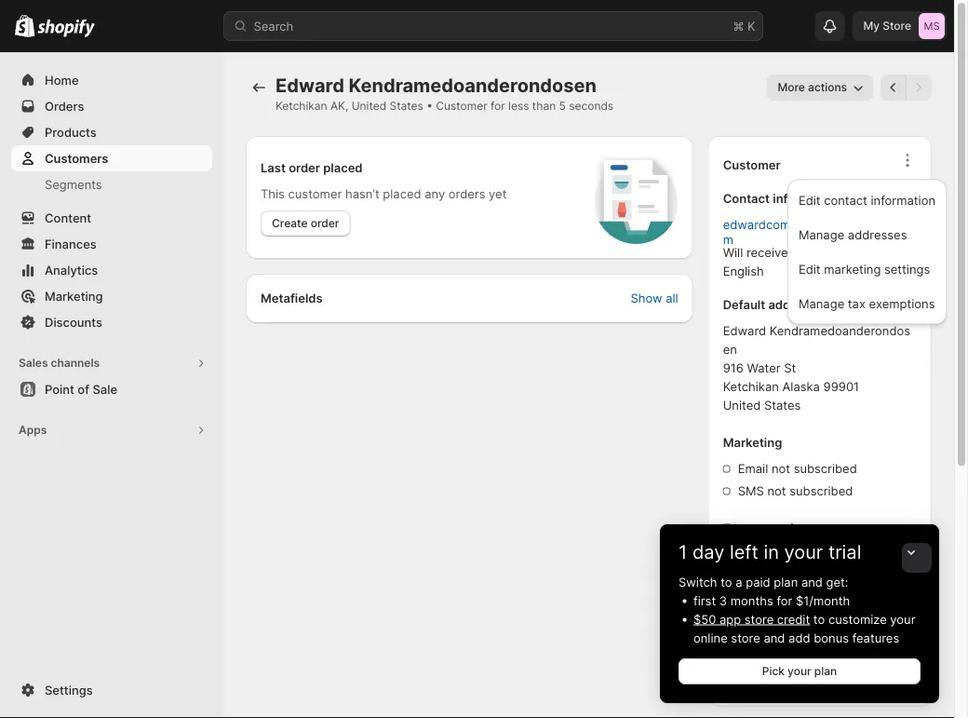 Task type: vqa. For each thing, say whether or not it's contained in the screenshot.
Princess icon
no



Task type: locate. For each thing, give the bounding box(es) containing it.
0 vertical spatial subscribed
[[794, 461, 858, 476]]

k
[[748, 19, 756, 33]]

not up sms not subscribed
[[772, 461, 791, 476]]

manage for manage addresses
[[799, 228, 845, 242]]

in for left
[[764, 541, 779, 563]]

1 vertical spatial customer
[[723, 158, 781, 172]]

edward up en
[[723, 324, 767, 338]]

search
[[254, 19, 294, 33]]

for up credit at the bottom of page
[[777, 593, 793, 608]]

edit marketing settings button
[[793, 254, 942, 285]]

no exemptions
[[723, 547, 809, 562]]

ketchikan
[[276, 99, 327, 113], [723, 380, 779, 394]]

1 vertical spatial marketing
[[723, 435, 783, 450]]

tax
[[723, 521, 744, 536]]

0 vertical spatial customer
[[436, 99, 488, 113]]

0 vertical spatial to
[[721, 575, 733, 589]]

actions
[[808, 81, 848, 94]]

first 3 months for $1/month
[[694, 593, 851, 608]]

water
[[747, 361, 781, 375]]

0 vertical spatial placed
[[323, 160, 363, 175]]

plan up first 3 months for $1/month
[[774, 575, 798, 589]]

home link
[[11, 67, 212, 93]]

edward for kendramedoanderondosen
[[276, 74, 345, 97]]

manage up notifications
[[799, 228, 845, 242]]

in
[[866, 245, 876, 260], [764, 541, 779, 563]]

orders
[[45, 99, 84, 113]]

2 vertical spatial your
[[788, 665, 812, 678]]

addresses
[[848, 228, 908, 242]]

placed left any
[[383, 186, 421, 201]]

0 vertical spatial states
[[390, 99, 424, 113]]

trial
[[829, 541, 862, 563]]

information inside edit contact information button
[[871, 193, 936, 208]]

store
[[883, 19, 912, 33]]

in down the tax exemptions
[[764, 541, 779, 563]]

hasn't
[[345, 186, 380, 201]]

subscribed down email not subscribed
[[790, 484, 853, 498]]

edit
[[799, 193, 821, 208], [799, 262, 821, 277]]

2 manage from the top
[[799, 297, 845, 311]]

customer up contact
[[723, 158, 781, 172]]

for left less
[[491, 99, 505, 113]]

order up customer
[[289, 160, 320, 175]]

in up edit marketing settings
[[866, 245, 876, 260]]

day
[[693, 541, 725, 563]]

1 vertical spatial edward
[[723, 324, 767, 338]]

0 horizontal spatial plan
[[774, 575, 798, 589]]

not for email
[[772, 461, 791, 476]]

1 vertical spatial edit
[[799, 262, 821, 277]]

customer
[[288, 186, 342, 201]]

1 vertical spatial order
[[311, 217, 339, 230]]

1 vertical spatial not
[[768, 484, 787, 498]]

manage for manage tax exemptions
[[799, 297, 845, 311]]

1 vertical spatial manage
[[799, 297, 845, 311]]

1 manage from the top
[[799, 228, 845, 242]]

create
[[272, 217, 308, 230]]

$50 app store credit link
[[694, 612, 810, 626]]

and up $1/month
[[802, 575, 823, 589]]

0 horizontal spatial edward
[[276, 74, 345, 97]]

1 vertical spatial subscribed
[[790, 484, 853, 498]]

tax exemptions
[[723, 521, 816, 536]]

0 horizontal spatial in
[[764, 541, 779, 563]]

1 vertical spatial ketchikan
[[723, 380, 779, 394]]

1 vertical spatial to
[[814, 612, 825, 626]]

0 horizontal spatial customer
[[436, 99, 488, 113]]

1 vertical spatial for
[[777, 593, 793, 608]]

0 vertical spatial for
[[491, 99, 505, 113]]

edward inside edward kendramedoanderondosen ketchikan ak, united states • customer for less than 5 seconds
[[276, 74, 345, 97]]

for inside 1 day left in your trial element
[[777, 593, 793, 608]]

and left add
[[764, 631, 786, 645]]

edward kendramedoanderondosen ketchikan ak, united states • customer for less than 5 seconds
[[276, 74, 614, 113]]

default address
[[723, 298, 816, 312]]

order inside button
[[311, 217, 339, 230]]

edward
[[276, 74, 345, 97], [723, 324, 767, 338]]

menu
[[793, 185, 942, 319]]

in inside will receive notifications in english
[[866, 245, 876, 260]]

last order placed
[[261, 160, 363, 175]]

sales channels
[[19, 356, 100, 370]]

plan
[[774, 575, 798, 589], [815, 665, 837, 678]]

edwardcomplexname@fish.co m button
[[712, 212, 910, 253]]

your inside dropdown button
[[785, 541, 824, 563]]

more
[[778, 81, 806, 94]]

0 vertical spatial edit
[[799, 193, 821, 208]]

1 horizontal spatial plan
[[815, 665, 837, 678]]

plan down "bonus"
[[815, 665, 837, 678]]

0 vertical spatial plan
[[774, 575, 798, 589]]

edit down notifications
[[799, 262, 821, 277]]

exemptions inside manage tax exemptions button
[[869, 297, 935, 311]]

0 vertical spatial ketchikan
[[276, 99, 327, 113]]

united inside edward kendramedoanderondosen ketchikan ak, united states • customer for less than 5 seconds
[[352, 99, 387, 113]]

segments link
[[11, 171, 212, 197]]

and
[[802, 575, 823, 589], [764, 631, 786, 645]]

0 horizontal spatial placed
[[323, 160, 363, 175]]

1 horizontal spatial in
[[866, 245, 876, 260]]

1 vertical spatial in
[[764, 541, 779, 563]]

alaska
[[783, 380, 820, 394]]

0 vertical spatial manage
[[799, 228, 845, 242]]

tags
[[723, 610, 752, 625]]

0 vertical spatial not
[[772, 461, 791, 476]]

order down customer
[[311, 217, 339, 230]]

1 horizontal spatial for
[[777, 593, 793, 608]]

ketchikan left ak,
[[276, 99, 327, 113]]

ketchikan down water
[[723, 380, 779, 394]]

segments
[[45, 177, 102, 191]]

1 horizontal spatial and
[[802, 575, 823, 589]]

edit for edit contact information
[[799, 193, 821, 208]]

manage inside button
[[799, 228, 845, 242]]

and inside to customize your online store and add bonus features
[[764, 631, 786, 645]]

1 horizontal spatial edward
[[723, 324, 767, 338]]

0 vertical spatial and
[[802, 575, 823, 589]]

edward for kendramedoanderondos
[[723, 324, 767, 338]]

store down months
[[745, 612, 774, 626]]

states inside edward kendramedoanderondos en 916 water st ketchikan alaska 99901 united states
[[765, 398, 801, 413]]

manage up kendramedoanderondos
[[799, 297, 845, 311]]

order
[[289, 160, 320, 175], [311, 217, 339, 230]]

1 vertical spatial plan
[[815, 665, 837, 678]]

this
[[261, 186, 285, 201]]

marketing
[[45, 289, 103, 303], [723, 435, 783, 450]]

orders link
[[11, 93, 212, 119]]

sales channels button
[[11, 350, 212, 376]]

edward up ak,
[[276, 74, 345, 97]]

more actions button
[[767, 75, 874, 101]]

add
[[789, 631, 811, 645]]

1 vertical spatial states
[[765, 398, 801, 413]]

for inside edward kendramedoanderondosen ketchikan ak, united states • customer for less than 5 seconds
[[491, 99, 505, 113]]

manage inside button
[[799, 297, 845, 311]]

analytics
[[45, 263, 98, 277]]

my
[[864, 19, 880, 33]]

to down $1/month
[[814, 612, 825, 626]]

0 vertical spatial united
[[352, 99, 387, 113]]

your left the trial
[[785, 541, 824, 563]]

2 vertical spatial exemptions
[[743, 547, 809, 562]]

0 horizontal spatial to
[[721, 575, 733, 589]]

2 edit from the top
[[799, 262, 821, 277]]

manage tax exemptions
[[799, 297, 935, 311]]

0 horizontal spatial states
[[390, 99, 424, 113]]

customer inside edward kendramedoanderondosen ketchikan ak, united states • customer for less than 5 seconds
[[436, 99, 488, 113]]

edit contact information
[[799, 193, 936, 208]]

content link
[[11, 205, 212, 231]]

months
[[731, 593, 774, 608]]

contact
[[824, 193, 868, 208]]

united right ak,
[[352, 99, 387, 113]]

1 vertical spatial united
[[723, 398, 761, 413]]

0 horizontal spatial and
[[764, 631, 786, 645]]

1 vertical spatial exemptions
[[747, 521, 816, 536]]

99901
[[824, 380, 860, 394]]

ketchikan inside edward kendramedoanderondosen ketchikan ak, united states • customer for less than 5 seconds
[[276, 99, 327, 113]]

exemptions down the tax exemptions
[[743, 547, 809, 562]]

united down 916
[[723, 398, 761, 413]]

exemptions up 1 day left in your trial
[[747, 521, 816, 536]]

information up edwardcomplexname@fish.co
[[773, 191, 841, 206]]

1 horizontal spatial marketing
[[723, 435, 783, 450]]

any
[[425, 186, 445, 201]]

0 vertical spatial edward
[[276, 74, 345, 97]]

5
[[559, 99, 566, 113]]

1 edit from the top
[[799, 193, 821, 208]]

store down $50 app store credit link
[[731, 631, 761, 645]]

and for plan
[[802, 575, 823, 589]]

ketchikan inside edward kendramedoanderondos en 916 water st ketchikan alaska 99901 united states
[[723, 380, 779, 394]]

your right the pick
[[788, 665, 812, 678]]

1 vertical spatial and
[[764, 631, 786, 645]]

1 horizontal spatial placed
[[383, 186, 421, 201]]

states down the alaska
[[765, 398, 801, 413]]

switch to a paid plan and get:
[[679, 575, 849, 589]]

features
[[853, 631, 900, 645]]

sale
[[93, 382, 117, 396]]

0 horizontal spatial ketchikan
[[276, 99, 327, 113]]

0 vertical spatial exemptions
[[869, 297, 935, 311]]

1 vertical spatial store
[[731, 631, 761, 645]]

states left •
[[390, 99, 424, 113]]

shopify image
[[37, 19, 95, 38]]

all
[[666, 291, 679, 305]]

edit up edwardcomplexname@fish.co
[[799, 193, 821, 208]]

placed up hasn't
[[323, 160, 363, 175]]

subscribed up sms not subscribed
[[794, 461, 858, 476]]

for
[[491, 99, 505, 113], [777, 593, 793, 608]]

1 horizontal spatial information
[[871, 193, 936, 208]]

to customize your online store and add bonus features
[[694, 612, 916, 645]]

not right sms
[[768, 484, 787, 498]]

0 vertical spatial in
[[866, 245, 876, 260]]

states
[[390, 99, 424, 113], [765, 398, 801, 413]]

1 horizontal spatial ketchikan
[[723, 380, 779, 394]]

kendramedoanderondosen
[[349, 74, 597, 97]]

kendramedoanderondos
[[770, 324, 911, 338]]

exemptions down the settings
[[869, 297, 935, 311]]

0 vertical spatial your
[[785, 541, 824, 563]]

0 vertical spatial order
[[289, 160, 320, 175]]

1 vertical spatial your
[[891, 612, 916, 626]]

marketing up discounts
[[45, 289, 103, 303]]

⌘
[[733, 19, 744, 33]]

not
[[772, 461, 791, 476], [768, 484, 787, 498]]

customer down kendramedoanderondosen at top
[[436, 99, 488, 113]]

0 vertical spatial marketing
[[45, 289, 103, 303]]

marketing up the email at right bottom
[[723, 435, 783, 450]]

1 horizontal spatial to
[[814, 612, 825, 626]]

to left a
[[721, 575, 733, 589]]

last
[[261, 160, 286, 175]]

credit
[[778, 612, 810, 626]]

1 horizontal spatial states
[[765, 398, 801, 413]]

information up "addresses"
[[871, 193, 936, 208]]

edward inside edward kendramedoanderondos en 916 water st ketchikan alaska 99901 united states
[[723, 324, 767, 338]]

seconds
[[569, 99, 614, 113]]

in inside 1 day left in your trial dropdown button
[[764, 541, 779, 563]]

discounts
[[45, 315, 102, 329]]

0 horizontal spatial for
[[491, 99, 505, 113]]

your
[[785, 541, 824, 563], [891, 612, 916, 626], [788, 665, 812, 678]]

your up features
[[891, 612, 916, 626]]

manage
[[799, 228, 845, 242], [799, 297, 845, 311]]

1 horizontal spatial united
[[723, 398, 761, 413]]

create order button
[[261, 210, 351, 237]]

0 horizontal spatial united
[[352, 99, 387, 113]]



Task type: describe. For each thing, give the bounding box(es) containing it.
⌘ k
[[733, 19, 756, 33]]

first
[[694, 593, 716, 608]]

of
[[78, 382, 89, 396]]

notifications
[[792, 245, 862, 260]]

get:
[[827, 575, 849, 589]]

show
[[631, 291, 663, 305]]

content
[[45, 210, 91, 225]]

subscribed for email not subscribed
[[794, 461, 858, 476]]

1 horizontal spatial customer
[[723, 158, 781, 172]]

apps
[[19, 423, 47, 437]]

and for store
[[764, 631, 786, 645]]

store inside to customize your online store and add bonus features
[[731, 631, 761, 645]]

discounts link
[[11, 309, 212, 335]]

united inside edward kendramedoanderondos en 916 water st ketchikan alaska 99901 united states
[[723, 398, 761, 413]]

apps button
[[11, 417, 212, 443]]

best
[[729, 675, 753, 688]]

settings link
[[11, 677, 212, 703]]

email not subscribed
[[738, 461, 858, 476]]

1 day left in your trial button
[[660, 524, 940, 563]]

best friends
[[729, 675, 795, 688]]

1 day left in your trial
[[679, 541, 862, 563]]

this customer hasn't placed any orders yet
[[261, 186, 507, 201]]

will
[[723, 245, 743, 260]]

m
[[723, 232, 734, 247]]

•
[[427, 99, 433, 113]]

0 horizontal spatial information
[[773, 191, 841, 206]]

point of sale link
[[11, 376, 212, 402]]

customers
[[45, 151, 108, 165]]

channels
[[51, 356, 100, 370]]

3
[[720, 593, 727, 608]]

my store image
[[919, 13, 945, 39]]

products
[[45, 125, 97, 139]]

$50
[[694, 612, 716, 626]]

sms not subscribed
[[738, 484, 853, 498]]

receive
[[747, 245, 788, 260]]

in for notifications
[[866, 245, 876, 260]]

point of sale button
[[0, 376, 224, 402]]

customers link
[[11, 145, 212, 171]]

no
[[723, 547, 740, 562]]

a
[[736, 575, 743, 589]]

edit contact information button
[[793, 185, 942, 216]]

english
[[723, 264, 764, 278]]

$50 app store credit
[[694, 612, 810, 626]]

tax
[[848, 297, 866, 311]]

point of sale
[[45, 382, 117, 396]]

edit for edit marketing settings
[[799, 262, 821, 277]]

exemptions for tax exemptions
[[747, 521, 816, 536]]

states inside edward kendramedoanderondosen ketchikan ak, united states • customer for less than 5 seconds
[[390, 99, 424, 113]]

customize
[[829, 612, 887, 626]]

1 vertical spatial placed
[[383, 186, 421, 201]]

order for last
[[289, 160, 320, 175]]

1 day left in your trial element
[[660, 573, 940, 703]]

products link
[[11, 119, 212, 145]]

edward kendramedoanderondos en 916 water st ketchikan alaska 99901 united states
[[723, 324, 911, 413]]

switch
[[679, 575, 718, 589]]

metafields
[[261, 291, 323, 305]]

left
[[730, 541, 759, 563]]

settings
[[885, 262, 931, 277]]

to inside to customize your online store and add bonus features
[[814, 612, 825, 626]]

point
[[45, 382, 74, 396]]

0 horizontal spatial marketing
[[45, 289, 103, 303]]

marketing
[[824, 262, 881, 277]]

app
[[720, 612, 741, 626]]

default
[[723, 298, 766, 312]]

manage tax exemptions button
[[793, 288, 942, 319]]

address
[[769, 298, 816, 312]]

orders
[[449, 186, 486, 201]]

yet
[[489, 186, 507, 201]]

order for create
[[311, 217, 339, 230]]

menu containing edit contact information
[[793, 185, 942, 319]]

edit marketing settings
[[799, 262, 931, 277]]

home
[[45, 73, 79, 87]]

will receive notifications in english
[[723, 245, 876, 278]]

create order
[[272, 217, 339, 230]]

finances link
[[11, 231, 212, 257]]

more actions
[[778, 81, 848, 94]]

marketing link
[[11, 283, 212, 309]]

en
[[723, 342, 737, 357]]

1
[[679, 541, 688, 563]]

edwardcomplexname@fish.co m
[[723, 217, 895, 247]]

pick your plan link
[[679, 658, 921, 685]]

0 vertical spatial store
[[745, 612, 774, 626]]

subscribed for sms not subscribed
[[790, 484, 853, 498]]

email
[[738, 461, 769, 476]]

pick
[[763, 665, 785, 678]]

shopify image
[[15, 15, 35, 37]]

ak,
[[331, 99, 349, 113]]

manage addresses
[[799, 228, 908, 242]]

friends
[[756, 675, 795, 688]]

bonus
[[814, 631, 849, 645]]

show all link
[[631, 289, 679, 307]]

next image
[[910, 78, 929, 97]]

contact information
[[723, 191, 841, 206]]

your inside to customize your online store and add bonus features
[[891, 612, 916, 626]]

online
[[694, 631, 728, 645]]

than
[[533, 99, 556, 113]]

not for sms
[[768, 484, 787, 498]]

916
[[723, 361, 744, 375]]

exemptions for no exemptions
[[743, 547, 809, 562]]



